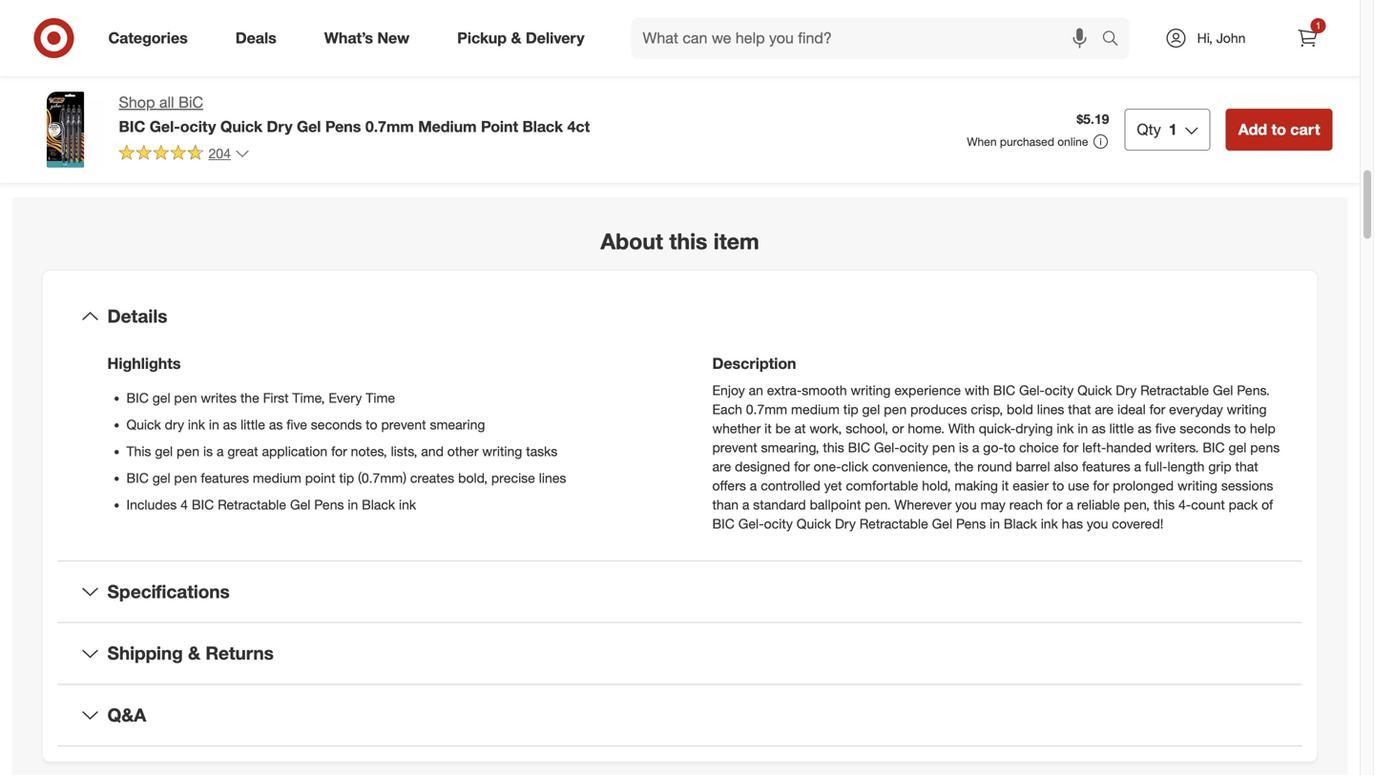 Task type: locate. For each thing, give the bounding box(es) containing it.
0 vertical spatial 1
[[1316, 20, 1321, 31]]

1 horizontal spatial 1
[[1316, 20, 1321, 31]]

lines
[[1037, 402, 1065, 418], [539, 470, 566, 487]]

ideal
[[1118, 402, 1146, 418]]

1 right qty
[[1169, 120, 1177, 139]]

1 vertical spatial add
[[1239, 120, 1268, 139]]

retractable up the everyday
[[1141, 383, 1209, 399]]

medium down smooth
[[791, 402, 840, 418]]

gel- down 'all' in the left of the page
[[150, 117, 180, 136]]

lines up drying
[[1037, 402, 1065, 418]]

pens
[[325, 117, 361, 136], [314, 497, 344, 514], [956, 516, 986, 533]]

add inside 'button'
[[1239, 120, 1268, 139]]

item inside button
[[1302, 28, 1324, 43]]

to left cart in the top of the page
[[1272, 120, 1286, 139]]

that
[[1068, 402, 1091, 418], [1236, 459, 1259, 476]]

1 horizontal spatial prevent
[[713, 440, 757, 457]]

bold,
[[458, 470, 488, 487]]

to down quick-
[[1004, 440, 1016, 457]]

0 vertical spatial that
[[1068, 402, 1091, 418]]

writing up the "count"
[[1178, 478, 1218, 495]]

reliable
[[1077, 497, 1120, 514]]

precise
[[491, 470, 535, 487]]

add to cart button
[[1226, 109, 1333, 151]]

0 horizontal spatial this
[[669, 228, 708, 255]]

1 vertical spatial medium
[[253, 470, 301, 487]]

1 horizontal spatial seconds
[[1180, 421, 1231, 437]]

a left full-
[[1134, 459, 1142, 476]]

black inside shop all bic bic gel-ocity quick dry gel pens 0.7mm medium point black 4ct
[[523, 117, 563, 136]]

details button
[[58, 286, 1302, 347]]

it
[[765, 421, 772, 437], [1002, 478, 1009, 495]]

as
[[223, 417, 237, 434], [269, 417, 283, 434], [1092, 421, 1106, 437], [1138, 421, 1152, 437]]

0.7mm
[[365, 117, 414, 136], [746, 402, 788, 418]]

2 vertical spatial black
[[1004, 516, 1037, 533]]

pens inside description enjoy an extra-smooth writing experience with bic gel-ocity quick dry retractable gel pens. each 0.7mm medium tip gel pen produces crisp, bold lines that are ideal for everyday writing whether it be at work, school, or home. with quick-drying ink in as little as five seconds to help prevent smearing, this bic gel-ocity pen is a go-to choice for left-handed writers. bic gel pens are designed for one-click convenience, the round barrel also features a full-length grip that offers a controlled yet comfortable hold, making it easier to use for prolonged writing sessions than a standard ballpoint pen. wherever you may reach for a reliable pen, this 4-count pack of bic gel-ocity quick dry retractable gel pens in black ink has you covered!
[[956, 516, 986, 533]]

0 horizontal spatial you
[[956, 497, 977, 514]]

0 horizontal spatial is
[[203, 444, 213, 460]]

qty
[[1137, 120, 1161, 139]]

1 horizontal spatial add
[[1278, 28, 1299, 43]]

gel up grip
[[1229, 440, 1247, 457]]

1 horizontal spatial black
[[523, 117, 563, 136]]

& inside dropdown button
[[188, 643, 201, 665]]

a left great
[[217, 444, 224, 460]]

is down the with
[[959, 440, 969, 457]]

1 vertical spatial &
[[188, 643, 201, 665]]

registries
[[817, 26, 880, 45]]

about this item
[[601, 228, 759, 255]]

description enjoy an extra-smooth writing experience with bic gel-ocity quick dry retractable gel pens. each 0.7mm medium tip gel pen produces crisp, bold lines that are ideal for everyday writing whether it be at work, school, or home. with quick-drying ink in as little as five seconds to help prevent smearing, this bic gel-ocity pen is a go-to choice for left-handed writers. bic gel pens are designed for one-click convenience, the round barrel also features a full-length grip that offers a controlled yet comfortable hold, making it easier to use for prolonged writing sessions than a standard ballpoint pen. wherever you may reach for a reliable pen, this 4-count pack of bic gel-ocity quick dry retractable gel pens in black ink has you covered!
[[713, 355, 1280, 533]]

quick down ballpoint
[[797, 516, 831, 533]]

2 horizontal spatial retractable
[[1141, 383, 1209, 399]]

1 horizontal spatial this
[[823, 440, 844, 457]]

1 vertical spatial item
[[714, 228, 759, 255]]

pens down what's
[[325, 117, 361, 136]]

0.7mm down an
[[746, 402, 788, 418]]

gel for this gel pen is a great application for notes, lists, and other writing tasks
[[155, 444, 173, 460]]

1 horizontal spatial little
[[1110, 421, 1134, 437]]

2 horizontal spatial dry
[[1116, 383, 1137, 399]]

gel right this
[[155, 444, 173, 460]]

add
[[1278, 28, 1299, 43], [1239, 120, 1268, 139]]

0 horizontal spatial retractable
[[218, 497, 286, 514]]

gel for bic gel pen writes the first time, every time
[[152, 390, 170, 407]]

2 horizontal spatial this
[[1154, 497, 1175, 514]]

bic down shop
[[119, 117, 145, 136]]

retractable down great
[[218, 497, 286, 514]]

& for pickup
[[511, 29, 522, 47]]

0 horizontal spatial &
[[188, 643, 201, 665]]

is left great
[[203, 444, 213, 460]]

item right john
[[1302, 28, 1324, 43]]

0 vertical spatial add
[[1278, 28, 1299, 43]]

2 horizontal spatial black
[[1004, 516, 1037, 533]]

to left use on the right bottom of page
[[1053, 478, 1064, 495]]

0 horizontal spatial that
[[1068, 402, 1091, 418]]

crisp,
[[971, 402, 1003, 418]]

features down great
[[201, 470, 249, 487]]

specifications
[[107, 581, 230, 603]]

dry down ballpoint
[[835, 516, 856, 533]]

0 horizontal spatial seconds
[[311, 417, 362, 434]]

covered!
[[1112, 516, 1164, 533]]

little up handed
[[1110, 421, 1134, 437]]

prolonged
[[1113, 478, 1174, 495]]

0 vertical spatial tip
[[844, 402, 859, 418]]

length
[[1168, 459, 1205, 476]]

0 horizontal spatial medium
[[253, 470, 301, 487]]

1 horizontal spatial it
[[1002, 478, 1009, 495]]

pens down "may"
[[956, 516, 986, 533]]

0 vertical spatial dry
[[267, 117, 293, 136]]

features
[[1082, 459, 1131, 476], [201, 470, 249, 487]]

2 vertical spatial dry
[[835, 516, 856, 533]]

quick
[[220, 117, 263, 136], [1078, 383, 1112, 399], [126, 417, 161, 434], [797, 516, 831, 533]]

shop
[[119, 93, 155, 112]]

0 horizontal spatial 0.7mm
[[365, 117, 414, 136]]

1 horizontal spatial features
[[1082, 459, 1131, 476]]

2 vertical spatial pens
[[956, 516, 986, 533]]

are up offers
[[713, 459, 731, 476]]

pen down home.
[[932, 440, 955, 457]]

writes
[[201, 390, 237, 407]]

barrel
[[1016, 459, 1050, 476]]

1 horizontal spatial 0.7mm
[[746, 402, 788, 418]]

0 vertical spatial are
[[1095, 402, 1114, 418]]

1 horizontal spatial medium
[[791, 402, 840, 418]]

is
[[959, 440, 969, 457], [203, 444, 213, 460]]

five up application
[[287, 417, 307, 434]]

an
[[749, 383, 763, 399]]

when purchased online
[[967, 135, 1088, 149]]

add for add to cart
[[1239, 120, 1268, 139]]

1 vertical spatial 1
[[1169, 120, 1177, 139]]

bic up click
[[848, 440, 870, 457]]

0 horizontal spatial tip
[[339, 470, 354, 487]]

quick up "204"
[[220, 117, 263, 136]]

1 vertical spatial that
[[1236, 459, 1259, 476]]

0 vertical spatial black
[[523, 117, 563, 136]]

than
[[713, 497, 739, 514]]

1 horizontal spatial item
[[1302, 28, 1324, 43]]

0 vertical spatial the
[[240, 390, 259, 407]]

pen up dry on the bottom
[[174, 390, 197, 407]]

pen up the or
[[884, 402, 907, 418]]

gel up dry on the bottom
[[152, 390, 170, 407]]

in up left-
[[1078, 421, 1088, 437]]

black down reach
[[1004, 516, 1037, 533]]

pens
[[1251, 440, 1280, 457]]

0 vertical spatial 0.7mm
[[365, 117, 414, 136]]

deals
[[235, 29, 277, 47]]

0 horizontal spatial 1
[[1169, 120, 1177, 139]]

retractable down pen.
[[860, 516, 928, 533]]

writing up school, on the bottom right
[[851, 383, 891, 399]]

1 vertical spatial prevent
[[713, 440, 757, 457]]

add inside button
[[1278, 28, 1299, 43]]

0 horizontal spatial lines
[[539, 470, 566, 487]]

pen for bic gel pen writes the first time, every time
[[174, 390, 197, 407]]

0 horizontal spatial dry
[[267, 117, 293, 136]]

tip up school, on the bottom right
[[844, 402, 859, 418]]

john
[[1217, 30, 1246, 46]]

pickup & delivery link
[[441, 17, 608, 59]]

five up writers.
[[1156, 421, 1176, 437]]

0 vertical spatial prevent
[[381, 417, 426, 434]]

1 vertical spatial you
[[1087, 516, 1109, 533]]

0 horizontal spatial black
[[362, 497, 395, 514]]

1 vertical spatial this
[[823, 440, 844, 457]]

you down the reliable
[[1087, 516, 1109, 533]]

$5.19
[[1077, 111, 1109, 128]]

this up one-
[[823, 440, 844, 457]]

image gallery element
[[27, 0, 657, 183]]

1 vertical spatial tip
[[339, 470, 354, 487]]

pen down dry on the bottom
[[177, 444, 200, 460]]

to inside 'button'
[[1272, 120, 1286, 139]]

0 vertical spatial pens
[[325, 117, 361, 136]]

great
[[228, 444, 258, 460]]

pens down point
[[314, 497, 344, 514]]

0 vertical spatial you
[[956, 497, 977, 514]]

1 vertical spatial are
[[713, 459, 731, 476]]

designed
[[735, 459, 790, 476]]

1 horizontal spatial lines
[[1037, 402, 1065, 418]]

bic up grip
[[1203, 440, 1225, 457]]

a down the designed
[[750, 478, 757, 495]]

with
[[949, 421, 975, 437]]

home.
[[908, 421, 945, 437]]

4ct
[[567, 117, 590, 136]]

extra-
[[767, 383, 802, 399]]

0 horizontal spatial the
[[240, 390, 259, 407]]

ballpoint
[[810, 497, 861, 514]]

item up details dropdown button
[[714, 228, 759, 255]]

online
[[1058, 135, 1088, 149]]

2 vertical spatial retractable
[[860, 516, 928, 533]]

1 right john
[[1316, 20, 1321, 31]]

offers
[[713, 478, 746, 495]]

seconds down the everyday
[[1180, 421, 1231, 437]]

1
[[1316, 20, 1321, 31], [1169, 120, 1177, 139]]

tip right point
[[339, 470, 354, 487]]

dry
[[267, 117, 293, 136], [1116, 383, 1137, 399], [835, 516, 856, 533]]

add right john
[[1278, 28, 1299, 43]]

ocity down the bic
[[180, 117, 216, 136]]

qty 1
[[1137, 120, 1177, 139]]

black left '4ct'
[[523, 117, 563, 136]]

seconds inside description enjoy an extra-smooth writing experience with bic gel-ocity quick dry retractable gel pens. each 0.7mm medium tip gel pen produces crisp, bold lines that are ideal for everyday writing whether it be at work, school, or home. with quick-drying ink in as little as five seconds to help prevent smearing, this bic gel-ocity pen is a go-to choice for left-handed writers. bic gel pens are designed for one-click convenience, the round barrel also features a full-length grip that offers a controlled yet comfortable hold, making it easier to use for prolonged writing sessions than a standard ballpoint pen. wherever you may reach for a reliable pen, this 4-count pack of bic gel-ocity quick dry retractable gel pens in black ink has you covered!
[[1180, 421, 1231, 437]]

gel up includes
[[152, 470, 170, 487]]

204 link
[[119, 144, 250, 166]]

1 vertical spatial the
[[955, 459, 974, 476]]

prevent
[[381, 417, 426, 434], [713, 440, 757, 457]]

features inside description enjoy an extra-smooth writing experience with bic gel-ocity quick dry retractable gel pens. each 0.7mm medium tip gel pen produces crisp, bold lines that are ideal for everyday writing whether it be at work, school, or home. with quick-drying ink in as little as five seconds to help prevent smearing, this bic gel-ocity pen is a go-to choice for left-handed writers. bic gel pens are designed for one-click convenience, the round barrel also features a full-length grip that offers a controlled yet comfortable hold, making it easier to use for prolonged writing sessions than a standard ballpoint pen. wherever you may reach for a reliable pen, this 4-count pack of bic gel-ocity quick dry retractable gel pens in black ink has you covered!
[[1082, 459, 1131, 476]]

it left be
[[765, 421, 772, 437]]

1 vertical spatial black
[[362, 497, 395, 514]]

1 vertical spatial 0.7mm
[[746, 402, 788, 418]]

it down round
[[1002, 478, 1009, 495]]

0 horizontal spatial add
[[1239, 120, 1268, 139]]

prevent down whether
[[713, 440, 757, 457]]

black down (0.7mm)
[[362, 497, 395, 514]]

yet
[[824, 478, 842, 495]]

point
[[481, 117, 518, 136]]

are left ideal
[[1095, 402, 1114, 418]]

as up left-
[[1092, 421, 1106, 437]]

dry down deals link
[[267, 117, 293, 136]]

bic down this
[[126, 470, 149, 487]]

1 horizontal spatial five
[[1156, 421, 1176, 437]]

0.7mm left medium
[[365, 117, 414, 136]]

pen,
[[1124, 497, 1150, 514]]

0 vertical spatial medium
[[791, 402, 840, 418]]

0 vertical spatial it
[[765, 421, 772, 437]]

1 horizontal spatial is
[[959, 440, 969, 457]]

1 horizontal spatial &
[[511, 29, 522, 47]]

1 horizontal spatial are
[[1095, 402, 1114, 418]]

features down left-
[[1082, 459, 1131, 476]]

at
[[795, 421, 806, 437]]

has
[[1062, 516, 1083, 533]]

0 horizontal spatial it
[[765, 421, 772, 437]]

for up the reliable
[[1093, 478, 1109, 495]]

pen up 4
[[174, 470, 197, 487]]

0 horizontal spatial five
[[287, 417, 307, 434]]

0 horizontal spatial prevent
[[381, 417, 426, 434]]

& left returns at bottom left
[[188, 643, 201, 665]]

the left first
[[240, 390, 259, 407]]

this right about
[[669, 228, 708, 255]]

1 horizontal spatial tip
[[844, 402, 859, 418]]

search button
[[1093, 17, 1139, 63]]

1 horizontal spatial the
[[955, 459, 974, 476]]

creates
[[410, 470, 454, 487]]

1 horizontal spatial retractable
[[860, 516, 928, 533]]

and
[[421, 444, 444, 460]]

prevent up lists,
[[381, 417, 426, 434]]

0.7mm inside shop all bic bic gel-ocity quick dry gel pens 0.7mm medium point black 4ct
[[365, 117, 414, 136]]

0 vertical spatial lines
[[1037, 402, 1065, 418]]

0 vertical spatial &
[[511, 29, 522, 47]]

in down "may"
[[990, 516, 1000, 533]]

smearing
[[430, 417, 485, 434]]

medium
[[791, 402, 840, 418], [253, 470, 301, 487]]

search
[[1093, 31, 1139, 49]]

be
[[776, 421, 791, 437]]

pens inside shop all bic bic gel-ocity quick dry gel pens 0.7mm medium point black 4ct
[[325, 117, 361, 136]]

bic up bold
[[993, 383, 1016, 399]]

eligible for registries
[[741, 26, 880, 45]]

the inside description enjoy an extra-smooth writing experience with bic gel-ocity quick dry retractable gel pens. each 0.7mm medium tip gel pen produces crisp, bold lines that are ideal for everyday writing whether it be at work, school, or home. with quick-drying ink in as little as five seconds to help prevent smearing, this bic gel-ocity pen is a go-to choice for left-handed writers. bic gel pens are designed for one-click convenience, the round barrel also features a full-length grip that offers a controlled yet comfortable hold, making it easier to use for prolonged writing sessions than a standard ballpoint pen. wherever you may reach for a reliable pen, this 4-count pack of bic gel-ocity quick dry retractable gel pens in black ink has you covered!
[[955, 459, 974, 476]]

gel
[[152, 390, 170, 407], [862, 402, 880, 418], [1229, 440, 1247, 457], [155, 444, 173, 460], [152, 470, 170, 487]]

round
[[978, 459, 1012, 476]]

0 vertical spatial item
[[1302, 28, 1324, 43]]

details
[[107, 305, 167, 327]]

pen for bic gel pen features medium point tip (0.7mm) creates bold, precise lines
[[174, 470, 197, 487]]

little
[[241, 417, 265, 434], [1110, 421, 1134, 437]]

that up sessions
[[1236, 459, 1259, 476]]

in down writes
[[209, 417, 219, 434]]

bic gel-ocity quick dry gel pens 0.7mm medium point black 4ct, 6 of 10 image
[[350, 0, 657, 125]]

0 horizontal spatial item
[[714, 228, 759, 255]]

& right pickup
[[511, 29, 522, 47]]

tasks
[[526, 444, 558, 460]]



Task type: vqa. For each thing, say whether or not it's contained in the screenshot.
the bottommost Shop By
no



Task type: describe. For each thing, give the bounding box(es) containing it.
drying
[[1016, 421, 1053, 437]]

pickup
[[457, 29, 507, 47]]

0.7mm inside description enjoy an extra-smooth writing experience with bic gel-ocity quick dry retractable gel pens. each 0.7mm medium tip gel pen produces crisp, bold lines that are ideal for everyday writing whether it be at work, school, or home. with quick-drying ink in as little as five seconds to help prevent smearing, this bic gel-ocity pen is a go-to choice for left-handed writers. bic gel pens are designed for one-click convenience, the round barrel also features a full-length grip that offers a controlled yet comfortable hold, making it easier to use for prolonged writing sessions than a standard ballpoint pen. wherever you may reach for a reliable pen, this 4-count pack of bic gel-ocity quick dry retractable gel pens in black ink has you covered!
[[746, 402, 788, 418]]

0 horizontal spatial little
[[241, 417, 265, 434]]

includes
[[126, 497, 177, 514]]

pens.
[[1237, 383, 1270, 399]]

first
[[263, 390, 289, 407]]

1 vertical spatial lines
[[539, 470, 566, 487]]

gel inside shop all bic bic gel-ocity quick dry gel pens 0.7mm medium point black 4ct
[[297, 117, 321, 136]]

quick up left-
[[1078, 383, 1112, 399]]

lists,
[[391, 444, 417, 460]]

writing up precise
[[482, 444, 522, 460]]

for up the has
[[1047, 497, 1063, 514]]

quick up this
[[126, 417, 161, 434]]

work,
[[810, 421, 842, 437]]

1 link
[[1287, 17, 1329, 59]]

1 horizontal spatial you
[[1087, 516, 1109, 533]]

hi,
[[1197, 30, 1213, 46]]

application
[[262, 444, 328, 460]]

4
[[181, 497, 188, 514]]

advertisement region
[[703, 74, 1333, 146]]

controlled
[[761, 478, 821, 495]]

pen.
[[865, 497, 891, 514]]

q&a
[[107, 705, 146, 727]]

every
[[329, 390, 362, 407]]

shipping & returns button
[[58, 624, 1302, 685]]

whether
[[713, 421, 761, 437]]

ink right dry on the bottom
[[188, 417, 205, 434]]

4-
[[1179, 497, 1191, 514]]

ocity up the convenience,
[[900, 440, 929, 457]]

bic gel pen features medium point tip (0.7mm) creates bold, precise lines
[[126, 470, 566, 487]]

bic down 'highlights'
[[126, 390, 149, 407]]

quick dry ink in as little as five seconds to prevent smearing
[[126, 417, 485, 434]]

ink left the has
[[1041, 516, 1058, 533]]

a left go-
[[972, 440, 980, 457]]

0 horizontal spatial features
[[201, 470, 249, 487]]

full-
[[1145, 459, 1168, 476]]

gel- down the than
[[738, 516, 764, 533]]

1 vertical spatial pens
[[314, 497, 344, 514]]

pack
[[1229, 497, 1258, 514]]

black inside description enjoy an extra-smooth writing experience with bic gel-ocity quick dry retractable gel pens. each 0.7mm medium tip gel pen produces crisp, bold lines that are ideal for everyday writing whether it be at work, school, or home. with quick-drying ink in as little as five seconds to help prevent smearing, this bic gel-ocity pen is a go-to choice for left-handed writers. bic gel pens are designed for one-click convenience, the round barrel also features a full-length grip that offers a controlled yet comfortable hold, making it easier to use for prolonged writing sessions than a standard ballpoint pen. wherever you may reach for a reliable pen, this 4-count pack of bic gel-ocity quick dry retractable gel pens in black ink has you covered!
[[1004, 516, 1037, 533]]

eligible
[[741, 26, 790, 45]]

gel for bic gel pen features medium point tip (0.7mm) creates bold, precise lines
[[152, 470, 170, 487]]

writing down pens.
[[1227, 402, 1267, 418]]

notes,
[[351, 444, 387, 460]]

standard
[[753, 497, 806, 514]]

comfortable
[[846, 478, 919, 495]]

also
[[1054, 459, 1079, 476]]

bic
[[178, 93, 203, 112]]

bic gel-ocity quick dry gel pens 0.7mm medium point black 4ct, 5 of 10 image
[[27, 0, 335, 125]]

with
[[965, 383, 990, 399]]

what's new
[[324, 29, 410, 47]]

is inside description enjoy an extra-smooth writing experience with bic gel-ocity quick dry retractable gel pens. each 0.7mm medium tip gel pen produces crisp, bold lines that are ideal for everyday writing whether it be at work, school, or home. with quick-drying ink in as little as five seconds to help prevent smearing, this bic gel-ocity pen is a go-to choice for left-handed writers. bic gel pens are designed for one-click convenience, the round barrel also features a full-length grip that offers a controlled yet comfortable hold, making it easier to use for prolonged writing sessions than a standard ballpoint pen. wherever you may reach for a reliable pen, this 4-count pack of bic gel-ocity quick dry retractable gel pens in black ink has you covered!
[[959, 440, 969, 457]]

five inside description enjoy an extra-smooth writing experience with bic gel-ocity quick dry retractable gel pens. each 0.7mm medium tip gel pen produces crisp, bold lines that are ideal for everyday writing whether it be at work, school, or home. with quick-drying ink in as little as five seconds to help prevent smearing, this bic gel-ocity pen is a go-to choice for left-handed writers. bic gel pens are designed for one-click convenience, the round barrel also features a full-length grip that offers a controlled yet comfortable hold, making it easier to use for prolonged writing sessions than a standard ballpoint pen. wherever you may reach for a reliable pen, this 4-count pack of bic gel-ocity quick dry retractable gel pens in black ink has you covered!
[[1156, 421, 1176, 437]]

click
[[841, 459, 869, 476]]

add to cart
[[1239, 120, 1320, 139]]

lines inside description enjoy an extra-smooth writing experience with bic gel-ocity quick dry retractable gel pens. each 0.7mm medium tip gel pen produces crisp, bold lines that are ideal for everyday writing whether it be at work, school, or home. with quick-drying ink in as little as five seconds to help prevent smearing, this bic gel-ocity pen is a go-to choice for left-handed writers. bic gel pens are designed for one-click convenience, the round barrel also features a full-length grip that offers a controlled yet comfortable hold, making it easier to use for prolonged writing sessions than a standard ballpoint pen. wherever you may reach for a reliable pen, this 4-count pack of bic gel-ocity quick dry retractable gel pens in black ink has you covered!
[[1037, 402, 1065, 418]]

bic inside shop all bic bic gel-ocity quick dry gel pens 0.7mm medium point black 4ct
[[119, 117, 145, 136]]

pickup & delivery
[[457, 29, 585, 47]]

deals link
[[219, 17, 300, 59]]

little inside description enjoy an extra-smooth writing experience with bic gel-ocity quick dry retractable gel pens. each 0.7mm medium tip gel pen produces crisp, bold lines that are ideal for everyday writing whether it be at work, school, or home. with quick-drying ink in as little as five seconds to help prevent smearing, this bic gel-ocity pen is a go-to choice for left-handed writers. bic gel pens are designed for one-click convenience, the round barrel also features a full-length grip that offers a controlled yet comfortable hold, making it easier to use for prolonged writing sessions than a standard ballpoint pen. wherever you may reach for a reliable pen, this 4-count pack of bic gel-ocity quick dry retractable gel pens in black ink has you covered!
[[1110, 421, 1134, 437]]

1 horizontal spatial dry
[[835, 516, 856, 533]]

to up notes,
[[366, 417, 378, 434]]

image of bic gel-ocity quick dry gel pens 0.7mm medium point black 4ct image
[[27, 92, 104, 168]]

for right eligible
[[794, 26, 813, 45]]

hold,
[[922, 478, 951, 495]]

medium
[[418, 117, 477, 136]]

to left help
[[1235, 421, 1247, 437]]

categories link
[[92, 17, 212, 59]]

for up "also"
[[1063, 440, 1079, 457]]

tip inside description enjoy an extra-smooth writing experience with bic gel-ocity quick dry retractable gel pens. each 0.7mm medium tip gel pen produces crisp, bold lines that are ideal for everyday writing whether it be at work, school, or home. with quick-drying ink in as little as five seconds to help prevent smearing, this bic gel-ocity pen is a go-to choice for left-handed writers. bic gel pens are designed for one-click convenience, the round barrel also features a full-length grip that offers a controlled yet comfortable hold, making it easier to use for prolonged writing sessions than a standard ballpoint pen. wherever you may reach for a reliable pen, this 4-count pack of bic gel-ocity quick dry retractable gel pens in black ink has you covered!
[[844, 402, 859, 418]]

grip
[[1209, 459, 1232, 476]]

highlights
[[107, 355, 181, 374]]

ink right drying
[[1057, 421, 1074, 437]]

as down ideal
[[1138, 421, 1152, 437]]

add for add item
[[1278, 28, 1299, 43]]

ocity down the standard
[[764, 516, 793, 533]]

prevent inside description enjoy an extra-smooth writing experience with bic gel-ocity quick dry retractable gel pens. each 0.7mm medium tip gel pen produces crisp, bold lines that are ideal for everyday writing whether it be at work, school, or home. with quick-drying ink in as little as five seconds to help prevent smearing, this bic gel-ocity pen is a go-to choice for left-handed writers. bic gel pens are designed for one-click convenience, the round barrel also features a full-length grip that offers a controlled yet comfortable hold, making it easier to use for prolonged writing sessions than a standard ballpoint pen. wherever you may reach for a reliable pen, this 4-count pack of bic gel-ocity quick dry retractable gel pens in black ink has you covered!
[[713, 440, 757, 457]]

dry inside shop all bic bic gel-ocity quick dry gel pens 0.7mm medium point black 4ct
[[267, 117, 293, 136]]

1 horizontal spatial that
[[1236, 459, 1259, 476]]

ink down creates
[[399, 497, 416, 514]]

204
[[209, 145, 231, 162]]

easier
[[1013, 478, 1049, 495]]

pen for this gel pen is a great application for notes, lists, and other writing tasks
[[177, 444, 200, 460]]

choice
[[1019, 440, 1059, 457]]

quick-
[[979, 421, 1016, 437]]

enjoy
[[713, 383, 745, 399]]

hi, john
[[1197, 30, 1246, 46]]

gel- inside shop all bic bic gel-ocity quick dry gel pens 0.7mm medium point black 4ct
[[150, 117, 180, 136]]

making
[[955, 478, 998, 495]]

0 horizontal spatial are
[[713, 459, 731, 476]]

sessions
[[1222, 478, 1274, 495]]

help
[[1250, 421, 1276, 437]]

cart
[[1291, 120, 1320, 139]]

new
[[377, 29, 410, 47]]

as down writes
[[223, 417, 237, 434]]

0 vertical spatial retractable
[[1141, 383, 1209, 399]]

specifications button
[[58, 562, 1302, 623]]

1 vertical spatial dry
[[1116, 383, 1137, 399]]

shipping
[[107, 643, 183, 665]]

gel up school, on the bottom right
[[862, 402, 880, 418]]

when
[[967, 135, 997, 149]]

other
[[447, 444, 479, 460]]

2 vertical spatial this
[[1154, 497, 1175, 514]]

smearing,
[[761, 440, 819, 457]]

in down "bic gel pen features medium point tip (0.7mm) creates bold, precise lines"
[[348, 497, 358, 514]]

1 inside 1 link
[[1316, 20, 1321, 31]]

bic right 4
[[192, 497, 214, 514]]

go-
[[983, 440, 1004, 457]]

0 vertical spatial this
[[669, 228, 708, 255]]

everyday
[[1169, 402, 1223, 418]]

(0.7mm)
[[358, 470, 407, 487]]

bic down the than
[[713, 516, 735, 533]]

medium inside description enjoy an extra-smooth writing experience with bic gel-ocity quick dry retractable gel pens. each 0.7mm medium tip gel pen produces crisp, bold lines that are ideal for everyday writing whether it be at work, school, or home. with quick-drying ink in as little as five seconds to help prevent smearing, this bic gel-ocity pen is a go-to choice for left-handed writers. bic gel pens are designed for one-click convenience, the round barrel also features a full-length grip that offers a controlled yet comfortable hold, making it easier to use for prolonged writing sessions than a standard ballpoint pen. wherever you may reach for a reliable pen, this 4-count pack of bic gel-ocity quick dry retractable gel pens in black ink has you covered!
[[791, 402, 840, 418]]

as down first
[[269, 417, 283, 434]]

wherever
[[895, 497, 952, 514]]

for up "bic gel pen features medium point tip (0.7mm) creates bold, precise lines"
[[331, 444, 347, 460]]

what's
[[324, 29, 373, 47]]

writers.
[[1156, 440, 1199, 457]]

quick inside shop all bic bic gel-ocity quick dry gel pens 0.7mm medium point black 4ct
[[220, 117, 263, 136]]

1 vertical spatial it
[[1002, 478, 1009, 495]]

gel- down the or
[[874, 440, 900, 457]]

1 vertical spatial retractable
[[218, 497, 286, 514]]

ocity inside shop all bic bic gel-ocity quick dry gel pens 0.7mm medium point black 4ct
[[180, 117, 216, 136]]

ocity up drying
[[1045, 383, 1074, 399]]

a up the has
[[1066, 497, 1074, 514]]

smooth
[[802, 383, 847, 399]]

bold
[[1007, 402, 1034, 418]]

for up controlled
[[794, 459, 810, 476]]

purchased
[[1000, 135, 1055, 149]]

time
[[366, 390, 395, 407]]

bic gel pen writes the first time, every time
[[126, 390, 395, 407]]

all
[[159, 93, 174, 112]]

What can we help you find? suggestions appear below search field
[[631, 17, 1107, 59]]

& for shipping
[[188, 643, 201, 665]]

description
[[713, 355, 796, 374]]

about
[[601, 228, 663, 255]]

gel- up bold
[[1019, 383, 1045, 399]]

each
[[713, 402, 742, 418]]

a right the than
[[742, 497, 750, 514]]

for right ideal
[[1150, 402, 1166, 418]]



